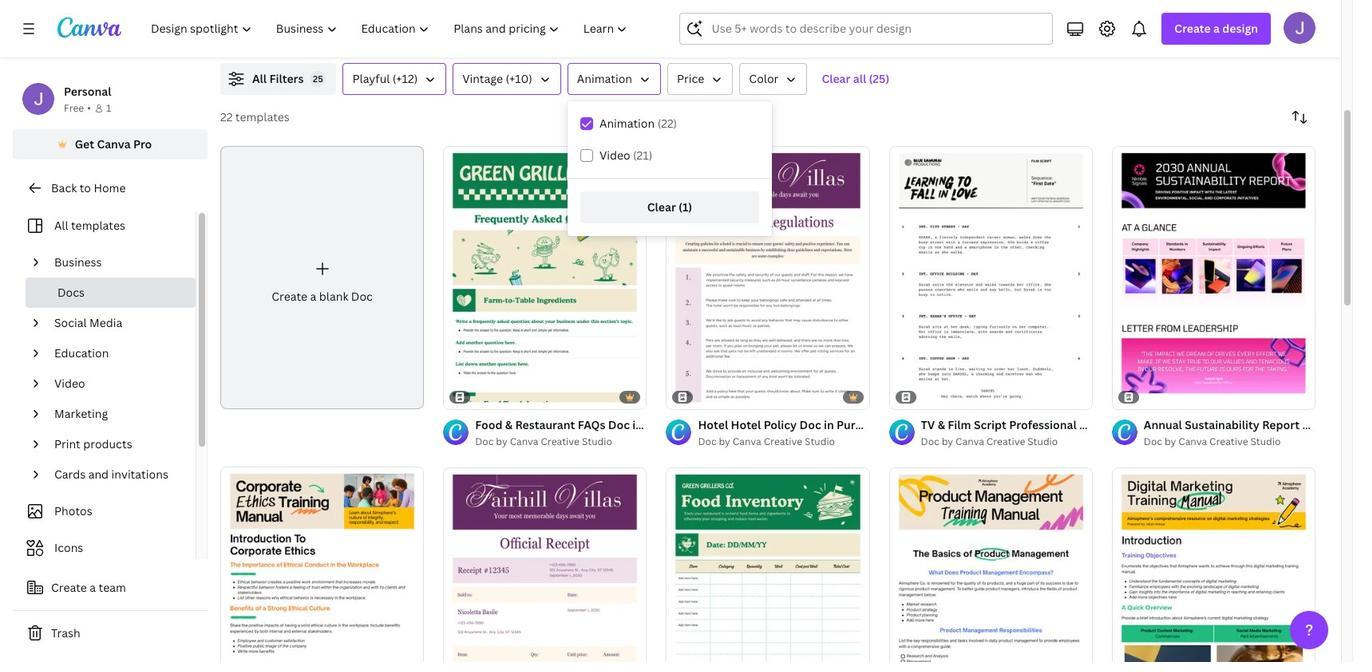 Task type: vqa. For each thing, say whether or not it's contained in the screenshot.
logo,
no



Task type: locate. For each thing, give the bounding box(es) containing it.
1 vertical spatial animation
[[600, 116, 655, 131]]

corporate ethics training manual professional doc in yellow orange green playful professional style image
[[220, 467, 424, 663]]

a left blank
[[310, 289, 317, 304]]

doc by canva creative studio for the hotel receipt doc in purple cream vintage cinematica style image
[[475, 435, 612, 449]]

jacob simon image
[[1284, 12, 1316, 44]]

1 vertical spatial templates
[[71, 218, 125, 233]]

canva for 'hotel hotel policy doc in purple cream vintage cinematica style' image
[[733, 435, 762, 449]]

0 horizontal spatial a
[[90, 581, 96, 596]]

color
[[749, 71, 779, 86]]

1 horizontal spatial clear
[[822, 71, 851, 86]]

1 vertical spatial all
[[54, 218, 68, 233]]

playful
[[353, 71, 390, 86]]

vintage (+10) button
[[453, 63, 561, 95]]

education
[[54, 346, 109, 361]]

templates for 22 templates
[[235, 109, 290, 125]]

•
[[87, 101, 91, 115]]

animation for animation
[[577, 71, 633, 86]]

video up "marketing"
[[54, 376, 85, 391]]

video for video (21)
[[600, 148, 631, 163]]

canva for annual sustainability report professional doc in black pink purple tactile 3d style image
[[1179, 435, 1208, 449]]

1 vertical spatial clear
[[648, 200, 676, 215]]

1 vertical spatial a
[[310, 289, 317, 304]]

icons link
[[22, 534, 186, 564]]

digital marketing training manual professional doc in green purple yellow playful professional style image
[[1112, 468, 1316, 663]]

clear
[[822, 71, 851, 86], [648, 200, 676, 215]]

2 vertical spatial a
[[90, 581, 96, 596]]

price
[[677, 71, 705, 86]]

icons
[[54, 541, 83, 556]]

create a blank doc link
[[220, 146, 424, 410]]

doc for 'hotel hotel policy doc in purple cream vintage cinematica style' image
[[698, 435, 717, 449]]

clear inside button
[[822, 71, 851, 86]]

0 horizontal spatial all
[[54, 218, 68, 233]]

1 horizontal spatial templates
[[235, 109, 290, 125]]

(25)
[[869, 71, 890, 86]]

doc by canva creative studio link for the 'product management training manual professional doc in yellow green pink playful professional style' image on the bottom right
[[921, 435, 1093, 451]]

a
[[1214, 21, 1220, 36], [310, 289, 317, 304], [90, 581, 96, 596]]

cards
[[54, 467, 86, 482]]

3 creative from the left
[[987, 435, 1026, 449]]

business link
[[48, 248, 186, 278]]

2 creative from the left
[[764, 435, 803, 449]]

0 vertical spatial templates
[[235, 109, 290, 125]]

creative
[[541, 435, 580, 449], [764, 435, 803, 449], [987, 435, 1026, 449], [1210, 435, 1249, 449]]

all left 'filters'
[[252, 71, 267, 86]]

personal
[[64, 84, 111, 99]]

0 horizontal spatial create
[[51, 581, 87, 596]]

doc by canva creative studio link for the hotel receipt doc in purple cream vintage cinematica style image
[[475, 435, 647, 451]]

2 doc by canva creative studio link from the left
[[698, 435, 870, 451]]

1 studio from the left
[[582, 435, 612, 449]]

0 vertical spatial clear
[[822, 71, 851, 86]]

0 horizontal spatial clear
[[648, 200, 676, 215]]

3 doc by canva creative studio link from the left
[[921, 435, 1093, 451]]

templates right the 22
[[235, 109, 290, 125]]

4 doc by canva creative studio link from the left
[[1144, 435, 1316, 451]]

0 horizontal spatial video
[[54, 376, 85, 391]]

0 vertical spatial a
[[1214, 21, 1220, 36]]

2 studio from the left
[[805, 435, 835, 449]]

canva for "tv & film script professional doc in black and white agnostic style" image
[[956, 435, 985, 449]]

product management training manual professional doc in yellow green pink playful professional style image
[[889, 468, 1093, 663]]

a inside button
[[90, 581, 96, 596]]

video inside video link
[[54, 376, 85, 391]]

a left team
[[90, 581, 96, 596]]

0 vertical spatial animation
[[577, 71, 633, 86]]

playful (+12)
[[353, 71, 418, 86]]

3 doc by canva creative studio from the left
[[921, 435, 1058, 449]]

marketing link
[[48, 399, 186, 430]]

canva
[[97, 137, 131, 152], [510, 435, 539, 449], [733, 435, 762, 449], [956, 435, 985, 449], [1179, 435, 1208, 449]]

video
[[600, 148, 631, 163], [54, 376, 85, 391]]

all down back
[[54, 218, 68, 233]]

print products
[[54, 437, 132, 452]]

to
[[80, 181, 91, 196]]

templates
[[235, 109, 290, 125], [71, 218, 125, 233]]

all inside 'link'
[[54, 218, 68, 233]]

hotel hotel policy doc in purple cream vintage cinematica style image
[[666, 146, 870, 410]]

video left (21)
[[600, 148, 631, 163]]

social
[[54, 315, 87, 331]]

media
[[90, 315, 122, 331]]

cards and invitations link
[[48, 460, 186, 490]]

0 vertical spatial create
[[1175, 21, 1211, 36]]

1 creative from the left
[[541, 435, 580, 449]]

0 vertical spatial video
[[600, 148, 631, 163]]

create inside button
[[51, 581, 87, 596]]

animation button
[[568, 63, 661, 95]]

get canva pro button
[[13, 129, 208, 160]]

2 horizontal spatial create
[[1175, 21, 1211, 36]]

2 by from the left
[[719, 435, 731, 449]]

doc for the food & restaurant faqs doc in green cream yellow bold nostalgia style image
[[475, 435, 494, 449]]

food & restaurant faqs doc in green cream yellow bold nostalgia style image
[[443, 146, 647, 410]]

4 by from the left
[[1165, 435, 1177, 449]]

studio for the doc by canva creative studio link for food & restaurant inventory doc in green cream bold nostalgia style image
[[805, 435, 835, 449]]

create a team button
[[13, 573, 208, 605]]

doc by canva creative studio
[[475, 435, 612, 449], [698, 435, 835, 449], [921, 435, 1058, 449], [1144, 435, 1281, 449]]

templates down back to home
[[71, 218, 125, 233]]

create inside dropdown button
[[1175, 21, 1211, 36]]

by
[[496, 435, 508, 449], [719, 435, 731, 449], [942, 435, 954, 449], [1165, 435, 1177, 449]]

animation up the video (21)
[[600, 116, 655, 131]]

doc by canva creative studio link for digital marketing training manual professional doc in green purple yellow playful professional style image
[[1144, 435, 1316, 451]]

canva for the food & restaurant faqs doc in green cream yellow bold nostalgia style image
[[510, 435, 539, 449]]

3 by from the left
[[942, 435, 954, 449]]

clear (1)
[[648, 200, 693, 215]]

Search search field
[[712, 14, 1043, 44]]

by for the doc by canva creative studio link associated with the hotel receipt doc in purple cream vintage cinematica style image
[[496, 435, 508, 449]]

None search field
[[680, 13, 1054, 45]]

0 horizontal spatial templates
[[71, 218, 125, 233]]

templates inside all templates 'link'
[[71, 218, 125, 233]]

a left design
[[1214, 21, 1220, 36]]

all
[[252, 71, 267, 86], [54, 218, 68, 233]]

by for the doc by canva creative studio link related to the 'product management training manual professional doc in yellow green pink playful professional style' image on the bottom right
[[942, 435, 954, 449]]

1 horizontal spatial all
[[252, 71, 267, 86]]

2 horizontal spatial a
[[1214, 21, 1220, 36]]

clear for clear (1)
[[648, 200, 676, 215]]

1 horizontal spatial create
[[272, 289, 308, 304]]

1 vertical spatial video
[[54, 376, 85, 391]]

studio
[[582, 435, 612, 449], [805, 435, 835, 449], [1028, 435, 1058, 449], [1251, 435, 1281, 449]]

doc
[[351, 289, 373, 304], [475, 435, 494, 449], [698, 435, 717, 449], [921, 435, 940, 449], [1144, 435, 1163, 449]]

1 vertical spatial create
[[272, 289, 308, 304]]

create down icons
[[51, 581, 87, 596]]

food & restaurant inventory doc in green cream bold nostalgia style image
[[666, 468, 870, 663]]

1 doc by canva creative studio from the left
[[475, 435, 612, 449]]

free •
[[64, 101, 91, 115]]

free
[[64, 101, 84, 115]]

clear left all
[[822, 71, 851, 86]]

trash link
[[13, 618, 208, 650]]

3 studio from the left
[[1028, 435, 1058, 449]]

4 doc by canva creative studio from the left
[[1144, 435, 1281, 449]]

a for blank
[[310, 289, 317, 304]]

(21)
[[633, 148, 653, 163]]

2 vertical spatial create
[[51, 581, 87, 596]]

a inside dropdown button
[[1214, 21, 1220, 36]]

1 horizontal spatial video
[[600, 148, 631, 163]]

create for create a team
[[51, 581, 87, 596]]

all templates link
[[22, 211, 186, 241]]

create
[[1175, 21, 1211, 36], [272, 289, 308, 304], [51, 581, 87, 596]]

1 by from the left
[[496, 435, 508, 449]]

clear inside button
[[648, 200, 676, 215]]

(+10)
[[506, 71, 533, 86]]

1 doc by canva creative studio link from the left
[[475, 435, 647, 451]]

create left design
[[1175, 21, 1211, 36]]

0 vertical spatial all
[[252, 71, 267, 86]]

video (21)
[[600, 148, 653, 163]]

create left blank
[[272, 289, 308, 304]]

animation
[[577, 71, 633, 86], [600, 116, 655, 131]]

doc by canva creative studio link
[[475, 435, 647, 451], [698, 435, 870, 451], [921, 435, 1093, 451], [1144, 435, 1316, 451]]

vintage (+10)
[[463, 71, 533, 86]]

animation inside button
[[577, 71, 633, 86]]

4 creative from the left
[[1210, 435, 1249, 449]]

animation up animation (22)
[[577, 71, 633, 86]]

animation for animation (22)
[[600, 116, 655, 131]]

2 doc by canva creative studio from the left
[[698, 435, 835, 449]]

1 horizontal spatial a
[[310, 289, 317, 304]]

clear left (1)
[[648, 200, 676, 215]]

back to home link
[[13, 173, 208, 204]]

4 studio from the left
[[1251, 435, 1281, 449]]

clear (1) button
[[581, 192, 760, 224]]



Task type: describe. For each thing, give the bounding box(es) containing it.
create a design
[[1175, 21, 1259, 36]]

trash
[[51, 626, 80, 641]]

education link
[[48, 339, 186, 369]]

22 templates
[[220, 109, 290, 125]]

creative for digital marketing training manual professional doc in green purple yellow playful professional style image
[[1210, 435, 1249, 449]]

creative for the hotel receipt doc in purple cream vintage cinematica style image
[[541, 435, 580, 449]]

get
[[75, 137, 94, 152]]

creative for the 'product management training manual professional doc in yellow green pink playful professional style' image on the bottom right
[[987, 435, 1026, 449]]

doc by canva creative studio for food & restaurant inventory doc in green cream bold nostalgia style image
[[698, 435, 835, 449]]

by for the doc by canva creative studio link for food & restaurant inventory doc in green cream bold nostalgia style image
[[719, 435, 731, 449]]

all filters
[[252, 71, 304, 86]]

hotel receipt doc in purple cream vintage cinematica style image
[[443, 468, 647, 663]]

filters
[[269, 71, 304, 86]]

by for the doc by canva creative studio link corresponding to digital marketing training manual professional doc in green purple yellow playful professional style image
[[1165, 435, 1177, 449]]

25
[[313, 73, 323, 85]]

home
[[94, 181, 126, 196]]

create for create a blank doc
[[272, 289, 308, 304]]

(22)
[[658, 116, 677, 131]]

annual sustainability report professional doc in black pink purple tactile 3d style image
[[1112, 146, 1316, 410]]

25 filter options selected element
[[310, 71, 326, 87]]

cards and invitations
[[54, 467, 168, 482]]

back to home
[[51, 181, 126, 196]]

1
[[106, 101, 111, 115]]

social media
[[54, 315, 122, 331]]

animation (22)
[[600, 116, 677, 131]]

vintage
[[463, 71, 503, 86]]

create a blank doc element
[[220, 146, 424, 410]]

pro
[[133, 137, 152, 152]]

22
[[220, 109, 233, 125]]

products
[[83, 437, 132, 452]]

video for video
[[54, 376, 85, 391]]

create for create a design
[[1175, 21, 1211, 36]]

social media link
[[48, 308, 186, 339]]

studio for the doc by canva creative studio link related to the 'product management training manual professional doc in yellow green pink playful professional style' image on the bottom right
[[1028, 435, 1058, 449]]

marketing
[[54, 407, 108, 422]]

print
[[54, 437, 81, 452]]

color button
[[740, 63, 808, 95]]

doc for annual sustainability report professional doc in black pink purple tactile 3d style image
[[1144, 435, 1163, 449]]

clear for clear all (25)
[[822, 71, 851, 86]]

clear all (25) button
[[814, 63, 898, 95]]

create a blank doc
[[272, 289, 373, 304]]

back
[[51, 181, 77, 196]]

canva inside button
[[97, 137, 131, 152]]

clear all (25)
[[822, 71, 890, 86]]

team
[[99, 581, 126, 596]]

business
[[54, 255, 102, 270]]

doc for "tv & film script professional doc in black and white agnostic style" image
[[921, 435, 940, 449]]

photos link
[[22, 497, 186, 527]]

price button
[[668, 63, 733, 95]]

a for design
[[1214, 21, 1220, 36]]

studio for the doc by canva creative studio link associated with the hotel receipt doc in purple cream vintage cinematica style image
[[582, 435, 612, 449]]

print products link
[[48, 430, 186, 460]]

playful (+12) button
[[343, 63, 447, 95]]

all templates
[[54, 218, 125, 233]]

Sort by button
[[1284, 101, 1316, 133]]

and
[[88, 467, 109, 482]]

video link
[[48, 369, 186, 399]]

studio for the doc by canva creative studio link corresponding to digital marketing training manual professional doc in green purple yellow playful professional style image
[[1251, 435, 1281, 449]]

create a design button
[[1162, 13, 1272, 45]]

doc by canva creative studio link for food & restaurant inventory doc in green cream bold nostalgia style image
[[698, 435, 870, 451]]

design
[[1223, 21, 1259, 36]]

docs
[[58, 285, 85, 300]]

creative for food & restaurant inventory doc in green cream bold nostalgia style image
[[764, 435, 803, 449]]

all for all templates
[[54, 218, 68, 233]]

all
[[854, 71, 867, 86]]

invitations
[[111, 467, 168, 482]]

templates for all templates
[[71, 218, 125, 233]]

blank
[[319, 289, 349, 304]]

create a team
[[51, 581, 126, 596]]

top level navigation element
[[141, 13, 642, 45]]

doc by canva creative studio for digital marketing training manual professional doc in green purple yellow playful professional style image
[[1144, 435, 1281, 449]]

(1)
[[679, 200, 693, 215]]

all for all filters
[[252, 71, 267, 86]]

get canva pro
[[75, 137, 152, 152]]

photos
[[54, 504, 92, 519]]

doc by canva creative studio for the 'product management training manual professional doc in yellow green pink playful professional style' image on the bottom right
[[921, 435, 1058, 449]]

(+12)
[[393, 71, 418, 86]]

tv & film script professional doc in black and white agnostic style image
[[889, 146, 1093, 410]]

a for team
[[90, 581, 96, 596]]



